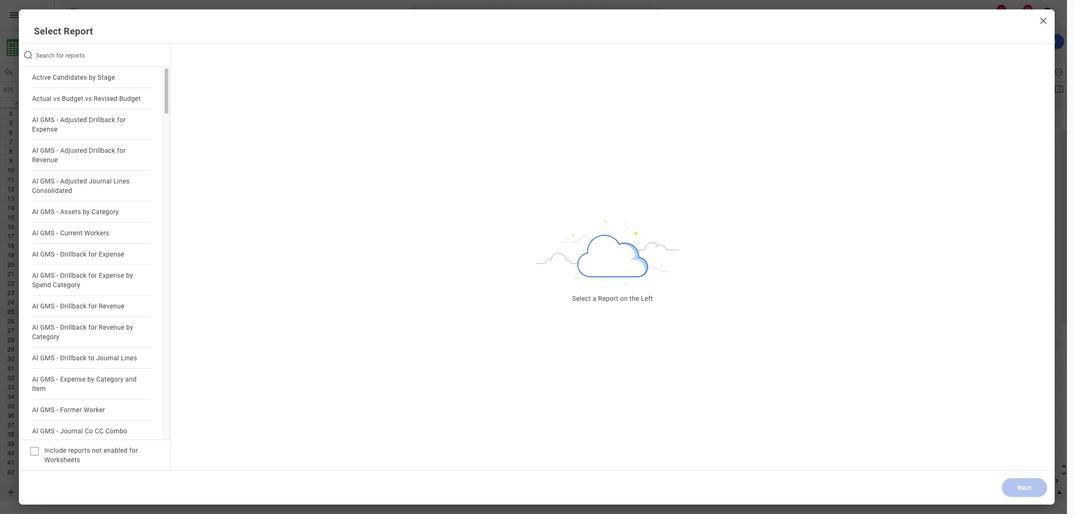 Task type: vqa. For each thing, say whether or not it's contained in the screenshot.
AI GMS - Drillback for Revenue's Drillback
yes



Task type: describe. For each thing, give the bounding box(es) containing it.
add
[[1014, 38, 1026, 45]]

drillback inside ai gms - adjusted drillback for revenue
[[89, 147, 115, 154]]

gms for ai gms - drillback for revenue by category
[[40, 324, 55, 331]]

ai gms - former worker
[[32, 406, 105, 414]]

adjusted for consolidated
[[60, 177, 87, 185]]

with
[[68, 36, 86, 47]]

profile logan mcneil element
[[1035, 5, 1062, 25]]

co
[[85, 428, 93, 435]]

- for ai gms - drillback for expense by spend category
[[56, 272, 58, 279]]

activity stream image
[[973, 36, 984, 47]]

revised
[[94, 95, 117, 102]]

undo l image
[[4, 67, 13, 77]]

- for ai gms - adjusted journal lines consolidated
[[56, 177, 58, 185]]

worksheets
[[44, 456, 80, 464]]

ai gms - drillback to journal lines
[[32, 354, 137, 362]]

gms for ai gms - drillback to journal lines
[[40, 354, 55, 362]]

by inside ai gms - expense by category and item
[[87, 376, 94, 383]]

spend
[[32, 281, 51, 289]]

1 vertical spatial journal
[[96, 354, 119, 362]]

not
[[92, 447, 102, 454]]

gms for ai gms - current workers
[[40, 229, 55, 237]]

drillback for ai gms - drillback for expense by spend category
[[60, 272, 87, 279]]

0 horizontal spatial report
[[64, 25, 93, 37]]

ai for ai gms - drillback for revenue
[[32, 302, 38, 310]]

1 budget from the left
[[62, 95, 83, 102]]

customer
[[88, 36, 129, 47]]

item
[[32, 385, 46, 393]]

data
[[1042, 38, 1057, 45]]

active candidates by stage
[[32, 74, 115, 81]]

for inside 'ai gms - adjusted drillback for expense'
[[117, 116, 126, 124]]

- for ai gms - drillback for revenue
[[56, 302, 58, 310]]

revenue inside ai gms - adjusted drillback for revenue
[[32, 156, 58, 164]]

menus menu bar
[[25, 50, 190, 63]]

Search for reports field
[[19, 52, 170, 59]]

ai for ai gms - adjusted drillback for revenue
[[32, 147, 38, 154]]

former
[[60, 406, 82, 414]]

select for select a report on the left
[[572, 295, 591, 302]]

live
[[1028, 38, 1041, 45]]

2 budget from the left
[[119, 95, 141, 102]]

- for ai gms - assets by category
[[56, 208, 58, 216]]

ai gms - drillback for expense
[[32, 251, 124, 258]]

ai for ai gms - current workers
[[32, 229, 38, 237]]

actual
[[32, 95, 52, 102]]

ai for ai gms - drillback for expense
[[32, 251, 38, 258]]

lines inside ai gms - adjusted journal lines consolidated
[[113, 177, 130, 185]]

ai gms - adjusted journal lines consolidated
[[32, 177, 130, 194]]

gms for ai gms - adjusted journal lines consolidated
[[40, 177, 55, 185]]

a
[[593, 295, 597, 302]]

drillback for ai gms - drillback to journal lines
[[60, 354, 87, 362]]

journal inside ai gms - adjusted journal lines consolidated
[[89, 177, 112, 185]]

adjusted for revenue
[[60, 147, 87, 154]]

enabled
[[104, 447, 128, 454]]

toolbar container region
[[0, 63, 1050, 82]]

revenue for ai gms - drillback for revenue
[[99, 302, 125, 310]]

workers with customer service experience
[[30, 36, 213, 47]]

ai gms - drillback for revenue by category
[[32, 324, 133, 341]]

- for ai gms - journal co cc combo
[[56, 428, 58, 435]]

gms for ai gms - adjusted drillback for revenue
[[40, 147, 55, 154]]

search image
[[23, 50, 34, 61]]

ai for ai gms - former worker
[[32, 406, 38, 414]]

2 vs from the left
[[85, 95, 92, 102]]

drillback for ai gms - drillback for revenue
[[60, 302, 87, 310]]

drillback for ai gms - drillback for revenue by category
[[60, 324, 87, 331]]

- for ai gms - drillback for expense
[[56, 251, 58, 258]]

expense inside 'ai gms - adjusted drillback for expense'
[[32, 126, 58, 133]]

1 vertical spatial report
[[598, 295, 619, 302]]

1 vertical spatial lines
[[121, 354, 137, 362]]

for for include reports not enabled for worksheets
[[129, 447, 138, 454]]

consolidated
[[32, 187, 72, 194]]

by inside ai gms - drillback for revenue by category
[[126, 324, 133, 331]]

combo
[[105, 428, 127, 435]]

ai gms - drillback for expense by spend category
[[32, 272, 133, 289]]

to
[[88, 354, 94, 362]]

for inside ai gms - adjusted drillback for revenue
[[117, 147, 126, 154]]

assets
[[60, 208, 81, 216]]

gms for ai gms - drillback for expense
[[40, 251, 55, 258]]

next
[[1018, 484, 1032, 492]]

ai for ai gms - drillback for revenue by category
[[32, 324, 38, 331]]



Task type: locate. For each thing, give the bounding box(es) containing it.
2 adjusted from the top
[[60, 147, 87, 154]]

for for ai gms - drillback for revenue by category
[[88, 324, 97, 331]]

- left current
[[56, 229, 58, 237]]

category inside ai gms - drillback for expense by spend category
[[53, 281, 80, 289]]

ai for ai gms - drillback to journal lines
[[32, 354, 38, 362]]

gms for ai gms - drillback for revenue
[[40, 302, 55, 310]]

cc
[[95, 428, 104, 435]]

11 - from the top
[[56, 376, 58, 383]]

select report
[[34, 25, 93, 37]]

region inside select report dialog
[[19, 44, 170, 470]]

- for ai gms - adjusted drillback for expense
[[56, 116, 58, 124]]

-
[[56, 116, 58, 124], [56, 147, 58, 154], [56, 177, 58, 185], [56, 208, 58, 216], [56, 229, 58, 237], [56, 251, 58, 258], [56, 272, 58, 279], [56, 302, 58, 310], [56, 324, 58, 331], [56, 354, 58, 362], [56, 376, 58, 383], [56, 406, 58, 414], [56, 428, 58, 435]]

- for ai gms - former worker
[[56, 406, 58, 414]]

2 gms from the top
[[40, 147, 55, 154]]

workers up search image at the left of the page
[[30, 36, 65, 47]]

1 vertical spatial revenue
[[99, 302, 125, 310]]

expense down actual
[[32, 126, 58, 133]]

service
[[132, 36, 164, 47]]

revenue up consolidated
[[32, 156, 58, 164]]

report up search for reports field
[[64, 25, 93, 37]]

11 gms from the top
[[40, 376, 55, 383]]

2 vertical spatial journal
[[60, 428, 83, 435]]

1 horizontal spatial budget
[[119, 95, 141, 102]]

media classroom image
[[990, 36, 1001, 47]]

1 vertical spatial select
[[572, 295, 591, 302]]

experience
[[166, 36, 213, 47]]

expense inside ai gms - drillback for expense by spend category
[[99, 272, 124, 279]]

worker
[[84, 406, 105, 414]]

0 horizontal spatial budget
[[62, 95, 83, 102]]

drillback inside ai gms - drillback for expense by spend category
[[60, 272, 87, 279]]

on
[[620, 295, 628, 302]]

gms inside ai gms - drillback for revenue by category
[[40, 324, 55, 331]]

vs left revised
[[85, 95, 92, 102]]

for for ai gms - drillback for expense by spend category
[[88, 272, 97, 279]]

x image
[[1039, 16, 1048, 25]]

report right a
[[598, 295, 619, 302]]

0 vertical spatial lines
[[113, 177, 130, 185]]

budget
[[62, 95, 83, 102], [119, 95, 141, 102]]

include
[[44, 447, 67, 454]]

select up search image at the left of the page
[[34, 25, 61, 37]]

workers right current
[[84, 229, 109, 237]]

None text field
[[1, 83, 28, 96]]

gms inside ai gms - adjusted journal lines consolidated
[[40, 177, 55, 185]]

gms for ai gms - expense by category and item
[[40, 376, 55, 383]]

left
[[641, 295, 653, 302]]

9 - from the top
[[56, 324, 58, 331]]

1 horizontal spatial report
[[598, 295, 619, 302]]

workers with customer service experience button
[[25, 35, 230, 48]]

- for ai gms - adjusted drillback for revenue
[[56, 147, 58, 154]]

journal right to
[[96, 354, 119, 362]]

formula editor image
[[1053, 84, 1065, 95]]

gms inside ai gms - drillback for expense by spend category
[[40, 272, 55, 279]]

reports
[[68, 447, 90, 454]]

region
[[19, 44, 170, 470]]

9 gms from the top
[[40, 324, 55, 331]]

adjusted
[[60, 116, 87, 124], [60, 147, 87, 154], [60, 177, 87, 185]]

the
[[630, 295, 639, 302]]

0 vertical spatial adjusted
[[60, 116, 87, 124]]

0 vertical spatial journal
[[89, 177, 112, 185]]

expense down ai gms - drillback to journal lines
[[60, 376, 86, 383]]

candidates
[[53, 74, 87, 81]]

5 ai from the top
[[32, 229, 38, 237]]

3 adjusted from the top
[[60, 177, 87, 185]]

2 vertical spatial revenue
[[99, 324, 125, 331]]

vs
[[53, 95, 60, 102], [85, 95, 92, 102]]

7 - from the top
[[56, 272, 58, 279]]

drillback down ai gms - drillback for expense
[[60, 272, 87, 279]]

7 gms from the top
[[40, 272, 55, 279]]

adjusted inside 'ai gms - adjusted drillback for expense'
[[60, 116, 87, 124]]

2 - from the top
[[56, 147, 58, 154]]

- down ai gms - drillback for expense by spend category
[[56, 302, 58, 310]]

select for select report
[[34, 25, 61, 37]]

6 gms from the top
[[40, 251, 55, 258]]

- for ai gms - drillback to journal lines
[[56, 354, 58, 362]]

add footer ws image
[[6, 488, 16, 497]]

actual vs budget vs revised budget
[[32, 95, 141, 102]]

category up ai gms - drillback to journal lines
[[32, 333, 59, 341]]

active
[[32, 74, 51, 81]]

3 ai from the top
[[32, 177, 38, 185]]

ai inside ai gms - expense by category and item
[[32, 376, 38, 383]]

1 vs from the left
[[53, 95, 60, 102]]

10 - from the top
[[56, 354, 58, 362]]

13 ai from the top
[[32, 428, 38, 435]]

6 - from the top
[[56, 251, 58, 258]]

ai gms - current workers
[[32, 229, 109, 237]]

1 ai from the top
[[32, 116, 38, 124]]

select left a
[[572, 295, 591, 302]]

revenue up ai gms - drillback for revenue by category
[[99, 302, 125, 310]]

report
[[64, 25, 93, 37], [598, 295, 619, 302]]

drillback down 'ai gms - adjusted drillback for expense'
[[89, 147, 115, 154]]

0 vertical spatial select
[[34, 25, 61, 37]]

category inside ai gms - expense by category and item
[[96, 376, 124, 383]]

gms for ai gms - journal co cc combo
[[40, 428, 55, 435]]

expense inside ai gms - expense by category and item
[[60, 376, 86, 383]]

ai for ai gms - drillback for expense by spend category
[[32, 272, 38, 279]]

category
[[92, 208, 119, 216], [53, 281, 80, 289], [32, 333, 59, 341], [96, 376, 124, 383]]

ai inside ai gms - drillback for revenue by category
[[32, 324, 38, 331]]

adjusted down 'ai gms - adjusted drillback for expense'
[[60, 147, 87, 154]]

ai
[[32, 116, 38, 124], [32, 147, 38, 154], [32, 177, 38, 185], [32, 208, 38, 216], [32, 229, 38, 237], [32, 251, 38, 258], [32, 272, 38, 279], [32, 302, 38, 310], [32, 324, 38, 331], [32, 354, 38, 362], [32, 376, 38, 383], [32, 406, 38, 414], [32, 428, 38, 435]]

gms inside ai gms - adjusted drillback for revenue
[[40, 147, 55, 154]]

2 ai from the top
[[32, 147, 38, 154]]

journal
[[89, 177, 112, 185], [96, 354, 119, 362], [60, 428, 83, 435]]

- inside 'ai gms - adjusted drillback for expense'
[[56, 116, 58, 124]]

1 adjusted from the top
[[60, 116, 87, 124]]

drillback down ai gms - drillback for revenue at left bottom
[[60, 324, 87, 331]]

vs right actual
[[53, 95, 60, 102]]

ai gms - journal co cc combo
[[32, 428, 127, 435]]

expense down ai gms - drillback for expense
[[99, 272, 124, 279]]

workers inside reports element
[[84, 229, 109, 237]]

for for ai gms - drillback for revenue
[[88, 302, 97, 310]]

ai gms - expense by category and item
[[32, 376, 137, 393]]

12 gms from the top
[[40, 406, 55, 414]]

- up consolidated
[[56, 177, 58, 185]]

adjusted down actual vs budget vs revised budget
[[60, 116, 87, 124]]

region containing active candidates by stage
[[19, 44, 170, 470]]

expense
[[32, 126, 58, 133], [99, 251, 124, 258], [99, 272, 124, 279], [60, 376, 86, 383]]

0 horizontal spatial select
[[34, 25, 61, 37]]

adjusted for expense
[[60, 116, 87, 124]]

current
[[60, 229, 83, 237]]

gms for ai gms - adjusted drillback for expense
[[40, 116, 55, 124]]

ai gms - adjusted drillback for expense
[[32, 116, 126, 133]]

ai gms - assets by category
[[32, 208, 119, 216]]

- down ai gms - drillback for expense
[[56, 272, 58, 279]]

8 gms from the top
[[40, 302, 55, 310]]

for
[[117, 116, 126, 124], [117, 147, 126, 154], [88, 251, 97, 258], [88, 272, 97, 279], [88, 302, 97, 310], [88, 324, 97, 331], [129, 447, 138, 454]]

1 horizontal spatial vs
[[85, 95, 92, 102]]

gms for ai gms - former worker
[[40, 406, 55, 414]]

- left assets
[[56, 208, 58, 216]]

ai for ai gms - assets by category
[[32, 208, 38, 216]]

1 gms from the top
[[40, 116, 55, 124]]

workers inside button
[[30, 36, 65, 47]]

budget down "active candidates by stage"
[[62, 95, 83, 102]]

7 ai from the top
[[32, 272, 38, 279]]

10 gms from the top
[[40, 354, 55, 362]]

2 vertical spatial adjusted
[[60, 177, 87, 185]]

drillback down current
[[60, 251, 87, 258]]

adjusted inside ai gms - adjusted drillback for revenue
[[60, 147, 87, 154]]

9 ai from the top
[[32, 324, 38, 331]]

- inside ai gms - adjusted journal lines consolidated
[[56, 177, 58, 185]]

- up include
[[56, 428, 58, 435]]

ai gms - adjusted drillback for revenue
[[32, 147, 126, 164]]

drillback inside 'ai gms - adjusted drillback for expense'
[[89, 116, 115, 124]]

category up ai gms - drillback for revenue at left bottom
[[53, 281, 80, 289]]

4 - from the top
[[56, 208, 58, 216]]

0 vertical spatial workers
[[30, 36, 65, 47]]

- for ai gms - current workers
[[56, 229, 58, 237]]

chevron up circle image
[[1054, 67, 1064, 77]]

- inside ai gms - drillback for expense by spend category
[[56, 272, 58, 279]]

include reports not enabled for worksheets
[[44, 447, 138, 464]]

select a report on the left
[[572, 295, 653, 302]]

- down 'ai gms - adjusted drillback for expense'
[[56, 147, 58, 154]]

revenue for ai gms - drillback for revenue by category
[[99, 324, 125, 331]]

notifications large image
[[991, 10, 1000, 20]]

select
[[34, 25, 61, 37], [572, 295, 591, 302]]

select report dialog
[[19, 9, 1055, 505]]

- down ai gms - current workers
[[56, 251, 58, 258]]

0 horizontal spatial vs
[[53, 95, 60, 102]]

expense up ai gms - drillback for expense by spend category
[[99, 251, 124, 258]]

add live data
[[1014, 38, 1057, 45]]

next button
[[1002, 478, 1048, 497]]

ai inside ai gms - adjusted drillback for revenue
[[32, 147, 38, 154]]

3 - from the top
[[56, 177, 58, 185]]

ai inside ai gms - drillback for expense by spend category
[[32, 272, 38, 279]]

category left and
[[96, 376, 124, 383]]

1 horizontal spatial workers
[[84, 229, 109, 237]]

workers
[[30, 36, 65, 47], [84, 229, 109, 237]]

0 horizontal spatial workers
[[30, 36, 65, 47]]

for inside ai gms - drillback for expense by spend category
[[88, 272, 97, 279]]

drillback down revised
[[89, 116, 115, 124]]

0 vertical spatial report
[[64, 25, 93, 37]]

revenue inside ai gms - drillback for revenue by category
[[99, 324, 125, 331]]

ai inside 'ai gms - adjusted drillback for expense'
[[32, 116, 38, 124]]

13 - from the top
[[56, 428, 58, 435]]

ai for ai gms - adjusted drillback for expense
[[32, 116, 38, 124]]

- for ai gms - drillback for revenue by category
[[56, 324, 58, 331]]

reports element
[[19, 67, 170, 442]]

8 ai from the top
[[32, 302, 38, 310]]

- left to
[[56, 354, 58, 362]]

journal left co
[[60, 428, 83, 435]]

10 ai from the top
[[32, 354, 38, 362]]

- inside ai gms - drillback for revenue by category
[[56, 324, 58, 331]]

13 gms from the top
[[40, 428, 55, 435]]

fx image
[[30, 84, 42, 95]]

by
[[89, 74, 96, 81], [83, 208, 90, 216], [126, 272, 133, 279], [126, 324, 133, 331], [87, 376, 94, 383]]

revenue down ai gms - drillback for revenue at left bottom
[[99, 324, 125, 331]]

12 ai from the top
[[32, 406, 38, 414]]

and
[[125, 376, 137, 383]]

for for ai gms - drillback for expense
[[88, 251, 97, 258]]

grid
[[0, 79, 1074, 514]]

category inside ai gms - drillback for revenue by category
[[32, 333, 59, 341]]

revenue
[[32, 156, 58, 164], [99, 302, 125, 310], [99, 324, 125, 331]]

gms inside 'ai gms - adjusted drillback for expense'
[[40, 116, 55, 124]]

1 horizontal spatial select
[[572, 295, 591, 302]]

lines
[[113, 177, 130, 185], [121, 354, 137, 362]]

inbox large image
[[1017, 10, 1027, 20]]

gms
[[40, 116, 55, 124], [40, 147, 55, 154], [40, 177, 55, 185], [40, 208, 55, 216], [40, 229, 55, 237], [40, 251, 55, 258], [40, 272, 55, 279], [40, 302, 55, 310], [40, 324, 55, 331], [40, 354, 55, 362], [40, 376, 55, 383], [40, 406, 55, 414], [40, 428, 55, 435]]

drillback left to
[[60, 354, 87, 362]]

adjusted up consolidated
[[60, 177, 87, 185]]

ai for ai gms - journal co cc combo
[[32, 428, 38, 435]]

- inside ai gms - expense by category and item
[[56, 376, 58, 383]]

8 - from the top
[[56, 302, 58, 310]]

ai for ai gms - adjusted journal lines consolidated
[[32, 177, 38, 185]]

for inside ai gms - drillback for revenue by category
[[88, 324, 97, 331]]

drillback
[[89, 116, 115, 124], [89, 147, 115, 154], [60, 251, 87, 258], [60, 272, 87, 279], [60, 302, 87, 310], [60, 324, 87, 331], [60, 354, 87, 362]]

- inside ai gms - adjusted drillback for revenue
[[56, 147, 58, 154]]

drillback for ai gms - drillback for expense
[[60, 251, 87, 258]]

ai for ai gms - expense by category and item
[[32, 376, 38, 383]]

ai gms - drillback for revenue
[[32, 302, 125, 310]]

1 - from the top
[[56, 116, 58, 124]]

gms inside ai gms - expense by category and item
[[40, 376, 55, 383]]

category right assets
[[92, 208, 119, 216]]

1 vertical spatial adjusted
[[60, 147, 87, 154]]

- for ai gms - expense by category and item
[[56, 376, 58, 383]]

gms for ai gms - assets by category
[[40, 208, 55, 216]]

4 ai from the top
[[32, 208, 38, 216]]

journal down ai gms - adjusted drillback for revenue
[[89, 177, 112, 185]]

3 gms from the top
[[40, 177, 55, 185]]

drillback inside ai gms - drillback for revenue by category
[[60, 324, 87, 331]]

adjusted inside ai gms - adjusted journal lines consolidated
[[60, 177, 87, 185]]

gms for ai gms - drillback for expense by spend category
[[40, 272, 55, 279]]

- down ai gms - drillback for revenue at left bottom
[[56, 324, 58, 331]]

ai inside ai gms - adjusted journal lines consolidated
[[32, 177, 38, 185]]

stage
[[98, 74, 115, 81]]

budget right revised
[[119, 95, 141, 102]]

1 vertical spatial workers
[[84, 229, 109, 237]]

- down actual vs budget vs revised budget
[[56, 116, 58, 124]]

4 gms from the top
[[40, 208, 55, 216]]

- up ai gms - former worker
[[56, 376, 58, 383]]

6 ai from the top
[[32, 251, 38, 258]]

by inside ai gms - drillback for expense by spend category
[[126, 272, 133, 279]]

add live data button
[[1006, 34, 1065, 49]]

12 - from the top
[[56, 406, 58, 414]]

- left former
[[56, 406, 58, 414]]

0 vertical spatial revenue
[[32, 156, 58, 164]]

for inside include reports not enabled for worksheets
[[129, 447, 138, 454]]

drillback down ai gms - drillback for expense by spend category
[[60, 302, 87, 310]]

5 - from the top
[[56, 229, 58, 237]]

11 ai from the top
[[32, 376, 38, 383]]

5 gms from the top
[[40, 229, 55, 237]]



